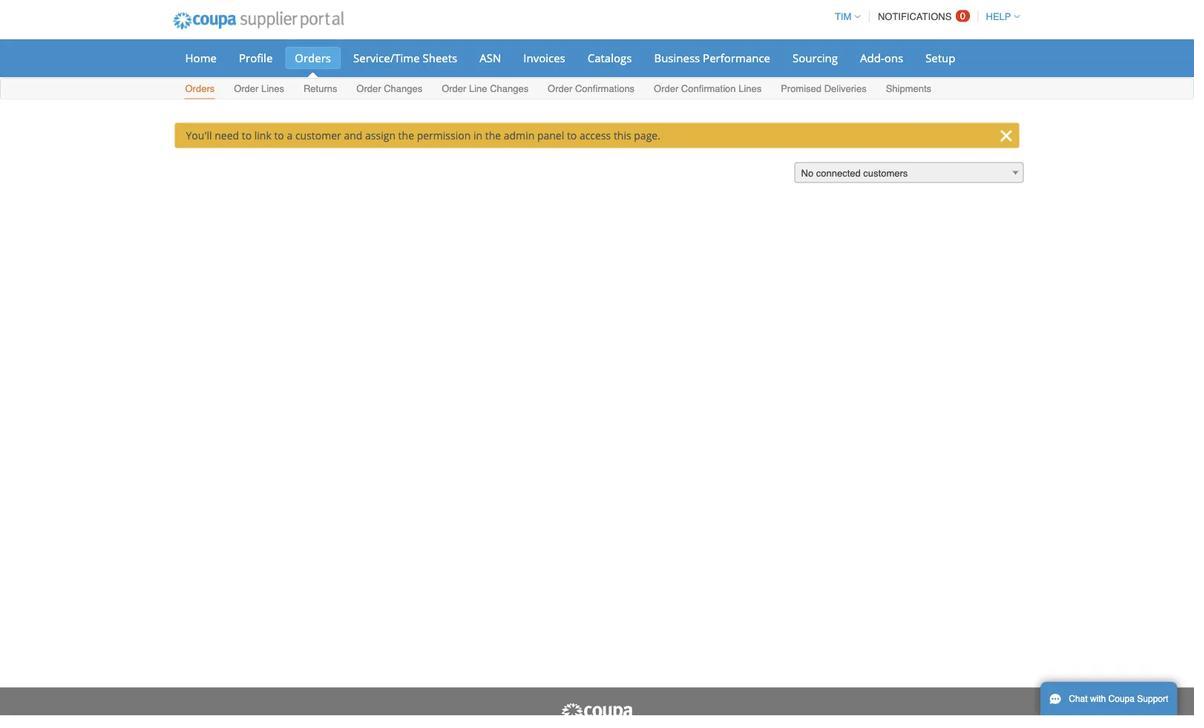 Task type: describe. For each thing, give the bounding box(es) containing it.
order confirmation lines
[[654, 83, 762, 94]]

need
[[215, 128, 239, 143]]

order changes link
[[356, 80, 423, 99]]

this
[[614, 128, 632, 143]]

profile link
[[229, 47, 282, 69]]

admin
[[504, 128, 535, 143]]

customer
[[295, 128, 341, 143]]

chat
[[1070, 694, 1088, 705]]

2 to from the left
[[274, 128, 284, 143]]

order changes
[[357, 83, 423, 94]]

order line changes link
[[441, 80, 530, 99]]

1 vertical spatial coupa supplier portal image
[[560, 703, 635, 717]]

confirmations
[[575, 83, 635, 94]]

coupa
[[1109, 694, 1135, 705]]

chat with coupa support
[[1070, 694, 1169, 705]]

setup link
[[916, 47, 966, 69]]

sourcing
[[793, 50, 838, 65]]

help link
[[980, 11, 1021, 22]]

sourcing link
[[783, 47, 848, 69]]

ons
[[885, 50, 904, 65]]

order lines link
[[233, 80, 285, 99]]

3 to from the left
[[567, 128, 577, 143]]

shipments link
[[886, 80, 933, 99]]

deliveries
[[825, 83, 867, 94]]

permission
[[417, 128, 471, 143]]

order for order confirmation lines
[[654, 83, 679, 94]]

1 horizontal spatial orders link
[[285, 47, 341, 69]]

0
[[961, 10, 966, 22]]

line
[[469, 83, 488, 94]]

business
[[655, 50, 700, 65]]

order for order confirmations
[[548, 83, 573, 94]]

No connected customers field
[[795, 162, 1024, 184]]

service/time
[[353, 50, 420, 65]]

2 lines from the left
[[739, 83, 762, 94]]

order line changes
[[442, 83, 529, 94]]

confirmation
[[682, 83, 736, 94]]

with
[[1091, 694, 1107, 705]]

notifications 0
[[878, 10, 966, 22]]

asn
[[480, 50, 501, 65]]

1 to from the left
[[242, 128, 252, 143]]

catalogs link
[[578, 47, 642, 69]]

order confirmation lines link
[[654, 80, 763, 99]]

chat with coupa support button
[[1041, 682, 1178, 717]]

panel
[[538, 128, 565, 143]]

1 lines from the left
[[261, 83, 284, 94]]

a
[[287, 128, 293, 143]]

promised deliveries
[[781, 83, 867, 94]]

service/time sheets
[[353, 50, 458, 65]]

catalogs
[[588, 50, 632, 65]]



Task type: vqa. For each thing, say whether or not it's contained in the screenshot.
topmost quilter financial advisers image
no



Task type: locate. For each thing, give the bounding box(es) containing it.
2 order from the left
[[357, 83, 381, 94]]

access
[[580, 128, 611, 143]]

no
[[802, 168, 814, 179]]

0 horizontal spatial to
[[242, 128, 252, 143]]

order down business
[[654, 83, 679, 94]]

in
[[474, 128, 483, 143]]

order down invoices link on the top left of the page
[[548, 83, 573, 94]]

1 horizontal spatial changes
[[490, 83, 529, 94]]

tim
[[835, 11, 852, 22]]

lines down performance
[[739, 83, 762, 94]]

add-ons link
[[851, 47, 914, 69]]

home link
[[176, 47, 226, 69]]

connected
[[817, 168, 861, 179]]

promised deliveries link
[[781, 80, 868, 99]]

performance
[[703, 50, 771, 65]]

1 horizontal spatial lines
[[739, 83, 762, 94]]

0 horizontal spatial the
[[399, 128, 414, 143]]

changes down service/time sheets link
[[384, 83, 423, 94]]

order for order lines
[[234, 83, 259, 94]]

orders up returns
[[295, 50, 331, 65]]

returns
[[304, 83, 337, 94]]

order confirmations link
[[547, 80, 636, 99]]

order down service/time
[[357, 83, 381, 94]]

orders link down home link
[[185, 80, 216, 99]]

to left a
[[274, 128, 284, 143]]

0 horizontal spatial orders link
[[185, 80, 216, 99]]

to
[[242, 128, 252, 143], [274, 128, 284, 143], [567, 128, 577, 143]]

4 order from the left
[[548, 83, 573, 94]]

1 the from the left
[[399, 128, 414, 143]]

lines
[[261, 83, 284, 94], [739, 83, 762, 94]]

returns link
[[303, 80, 338, 99]]

support
[[1138, 694, 1169, 705]]

1 changes from the left
[[384, 83, 423, 94]]

sheets
[[423, 50, 458, 65]]

0 vertical spatial orders
[[295, 50, 331, 65]]

order for order changes
[[357, 83, 381, 94]]

you'll
[[186, 128, 212, 143]]

profile
[[239, 50, 273, 65]]

asn link
[[470, 47, 511, 69]]

invoices
[[524, 50, 566, 65]]

to right panel
[[567, 128, 577, 143]]

promised
[[781, 83, 822, 94]]

1 vertical spatial orders link
[[185, 80, 216, 99]]

2 changes from the left
[[490, 83, 529, 94]]

1 horizontal spatial orders
[[295, 50, 331, 65]]

1 horizontal spatial to
[[274, 128, 284, 143]]

1 horizontal spatial the
[[485, 128, 501, 143]]

the right in on the top left of page
[[485, 128, 501, 143]]

business performance link
[[645, 47, 781, 69]]

0 vertical spatial coupa supplier portal image
[[163, 2, 354, 39]]

1 horizontal spatial coupa supplier portal image
[[560, 703, 635, 717]]

and
[[344, 128, 363, 143]]

order confirmations
[[548, 83, 635, 94]]

navigation containing notifications 0
[[829, 2, 1021, 31]]

page.
[[634, 128, 661, 143]]

orders link up returns
[[285, 47, 341, 69]]

order for order line changes
[[442, 83, 467, 94]]

help
[[987, 11, 1012, 22]]

customers
[[864, 168, 908, 179]]

order
[[234, 83, 259, 94], [357, 83, 381, 94], [442, 83, 467, 94], [548, 83, 573, 94], [654, 83, 679, 94]]

0 horizontal spatial coupa supplier portal image
[[163, 2, 354, 39]]

0 horizontal spatial orders
[[185, 83, 215, 94]]

to left link
[[242, 128, 252, 143]]

5 order from the left
[[654, 83, 679, 94]]

2 horizontal spatial to
[[567, 128, 577, 143]]

order left line
[[442, 83, 467, 94]]

tim link
[[829, 11, 861, 22]]

add-ons
[[861, 50, 904, 65]]

link
[[255, 128, 272, 143]]

shipments
[[886, 83, 932, 94]]

order down profile link
[[234, 83, 259, 94]]

coupa supplier portal image
[[163, 2, 354, 39], [560, 703, 635, 717]]

1 order from the left
[[234, 83, 259, 94]]

0 vertical spatial orders link
[[285, 47, 341, 69]]

changes
[[384, 83, 423, 94], [490, 83, 529, 94]]

1 vertical spatial orders
[[185, 83, 215, 94]]

lines down profile link
[[261, 83, 284, 94]]

orders link
[[285, 47, 341, 69], [185, 80, 216, 99]]

orders down home link
[[185, 83, 215, 94]]

add-
[[861, 50, 885, 65]]

order lines
[[234, 83, 284, 94]]

2 the from the left
[[485, 128, 501, 143]]

notifications
[[878, 11, 952, 22]]

business performance
[[655, 50, 771, 65]]

0 horizontal spatial changes
[[384, 83, 423, 94]]

service/time sheets link
[[344, 47, 467, 69]]

navigation
[[829, 2, 1021, 31]]

the
[[399, 128, 414, 143], [485, 128, 501, 143]]

home
[[185, 50, 217, 65]]

0 horizontal spatial lines
[[261, 83, 284, 94]]

assign
[[365, 128, 396, 143]]

orders
[[295, 50, 331, 65], [185, 83, 215, 94]]

invoices link
[[514, 47, 575, 69]]

no connected customers
[[802, 168, 908, 179]]

you'll need to link to a customer and assign the permission in the admin panel to access this page.
[[186, 128, 661, 143]]

changes right line
[[490, 83, 529, 94]]

No connected customers text field
[[796, 163, 1024, 184]]

setup
[[926, 50, 956, 65]]

3 order from the left
[[442, 83, 467, 94]]

the right assign
[[399, 128, 414, 143]]



